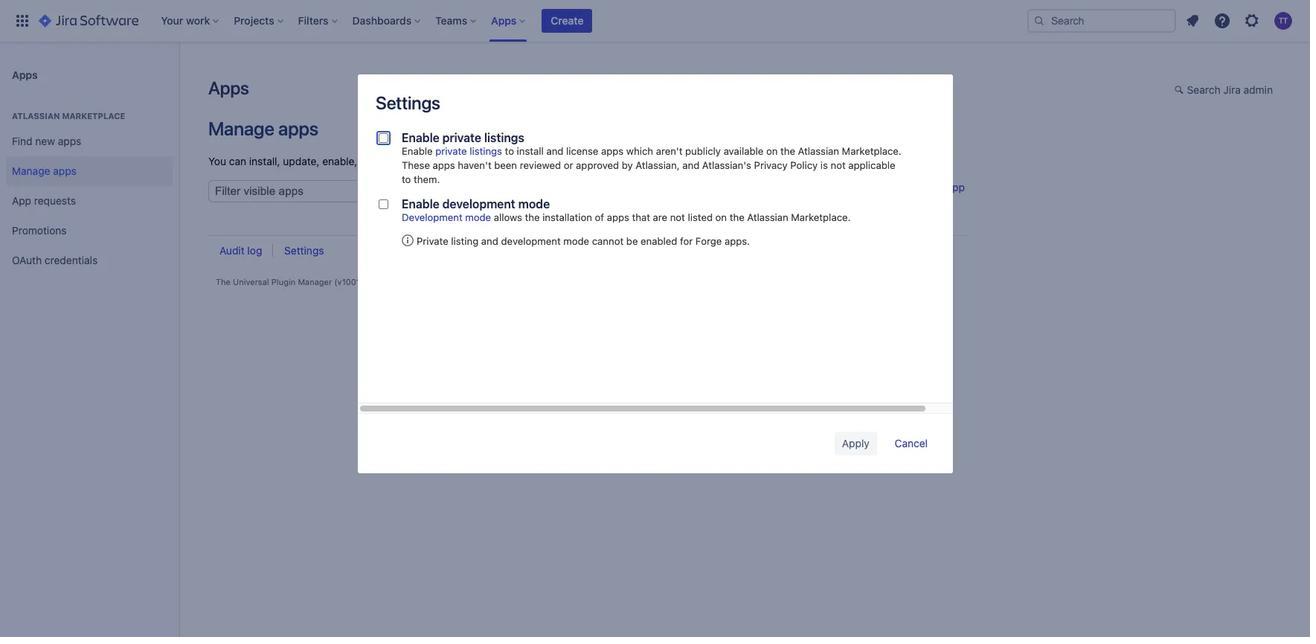 Task type: vqa. For each thing, say whether or not it's contained in the screenshot.
third Enable from the bottom
yes



Task type: locate. For each thing, give the bounding box(es) containing it.
0 horizontal spatial atlassian
[[12, 111, 60, 121]]

1 horizontal spatial find
[[472, 155, 492, 168]]

0 horizontal spatial on
[[715, 211, 727, 223]]

marketplace.
[[842, 145, 901, 157], [791, 211, 851, 223]]

private listings link
[[435, 145, 502, 157]]

apps.
[[518, 155, 544, 168], [725, 235, 750, 247]]

0 vertical spatial listings
[[484, 131, 524, 144]]

atlassian inside enable development mode development mode allows the installation of apps that are not listed on the atlassian marketplace.
[[747, 211, 788, 223]]

install
[[517, 145, 544, 157]]

1 horizontal spatial atlassian
[[747, 211, 788, 223]]

create banner
[[0, 0, 1311, 42]]

apps inside 'link'
[[53, 164, 77, 177]]

0 vertical spatial find
[[12, 134, 32, 147]]

development down allows on the left top of page
[[501, 235, 561, 247]]

atlassian
[[12, 111, 60, 121], [798, 145, 839, 157], [747, 211, 788, 223]]

0 vertical spatial mode
[[518, 197, 550, 210]]

aren't
[[656, 145, 682, 157]]

admin
[[1244, 83, 1273, 96]]

apps. right forge
[[725, 235, 750, 247]]

2 vertical spatial mode
[[563, 235, 589, 247]]

not right are
[[670, 211, 685, 223]]

Enable private listings checkbox
[[378, 133, 388, 143]]

apps
[[278, 118, 319, 139], [58, 134, 81, 147], [601, 145, 623, 157], [418, 155, 442, 168], [432, 159, 455, 171], [53, 164, 77, 177], [607, 211, 629, 223]]

not inside "to install and license apps which aren't publicly available on the atlassian marketplace. these apps haven't been reviewed or approved by atlassian, and atlassian's privacy policy is not applicable to them."
[[831, 159, 846, 171]]

1 horizontal spatial to
[[505, 145, 514, 157]]

listings up find new apps. link
[[484, 131, 524, 144]]

or
[[564, 159, 573, 171]]

and up reviewed
[[546, 145, 563, 157]]

applicable
[[848, 159, 895, 171]]

jira software image
[[39, 12, 139, 30], [39, 12, 139, 30]]

private
[[442, 131, 481, 144], [435, 145, 467, 157]]

atlassian,
[[635, 159, 680, 171]]

the
[[780, 145, 795, 157], [525, 211, 540, 223], [730, 211, 744, 223]]

0 vertical spatial private
[[442, 131, 481, 144]]

which
[[626, 145, 653, 157]]

1 horizontal spatial manage apps
[[208, 118, 319, 139]]

1 vertical spatial atlassian
[[798, 145, 839, 157]]

new right a
[[925, 181, 944, 194]]

user-installed
[[417, 185, 484, 197]]

development
[[442, 197, 515, 210], [501, 235, 561, 247]]

new down atlassian marketplace
[[35, 134, 55, 147]]

2 horizontal spatial mode
[[563, 235, 589, 247]]

by down which
[[622, 159, 633, 171]]

is
[[820, 159, 828, 171]]

(v1001.0.0.snapshot)
[[334, 277, 425, 287]]

the right listed
[[730, 211, 744, 223]]

on right listed
[[715, 211, 727, 223]]

Search field
[[1028, 9, 1177, 33]]

settings dialog
[[358, 74, 961, 525]]

manage
[[208, 118, 274, 139], [12, 164, 50, 177]]

search jira admin link
[[1167, 79, 1281, 103]]

here.
[[445, 155, 469, 168]]

to up been on the left top
[[505, 145, 514, 157]]

0 vertical spatial apps.
[[518, 155, 544, 168]]

0 vertical spatial settings
[[375, 92, 440, 113]]

marketplace. up the "applicable"
[[842, 145, 901, 157]]

new left install
[[495, 155, 515, 168]]

mode up allows on the left top of page
[[518, 197, 550, 210]]

app
[[12, 194, 31, 207]]

0 horizontal spatial new
[[35, 134, 55, 147]]

2 horizontal spatial atlassian
[[798, 145, 839, 157]]

update,
[[283, 155, 320, 168]]

universal
[[233, 277, 269, 287]]

apps up can
[[208, 77, 249, 98]]

0 horizontal spatial mode
[[465, 211, 491, 223]]

and left 'disable'
[[360, 155, 378, 168]]

1 horizontal spatial by
[[622, 159, 633, 171]]

on up privacy
[[766, 145, 778, 157]]

policy
[[790, 159, 818, 171]]

0 vertical spatial new
[[35, 134, 55, 147]]

mode
[[518, 197, 550, 210], [465, 211, 491, 223], [563, 235, 589, 247]]

1 horizontal spatial manage
[[208, 118, 274, 139]]

mode for and
[[563, 235, 589, 247]]

create
[[551, 14, 584, 27]]

and down 'publicly'
[[682, 159, 699, 171]]

atlassian up find new apps
[[12, 111, 60, 121]]

by
[[622, 159, 633, 171], [427, 277, 436, 287]]

private up haven't
[[435, 145, 467, 157]]

on
[[766, 145, 778, 157], [715, 211, 727, 223]]

not right is at the right top of the page
[[831, 159, 846, 171]]

1 horizontal spatial settings
[[375, 92, 440, 113]]

1 vertical spatial manage apps
[[12, 164, 77, 177]]

enable private listings
[[402, 131, 524, 144], [402, 145, 502, 157]]

0 horizontal spatial find
[[12, 134, 32, 147]]

enabled
[[640, 235, 677, 247]]

0 vertical spatial enable private listings
[[402, 131, 524, 144]]

0 vertical spatial enable
[[402, 131, 439, 144]]

to down these on the top of the page
[[402, 174, 411, 186]]

listing
[[451, 235, 478, 247]]

manage up app
[[12, 164, 50, 177]]

find
[[12, 134, 32, 147], [472, 155, 492, 168]]

1 vertical spatial not
[[670, 211, 685, 223]]

mode up listing
[[465, 211, 491, 223]]

1 vertical spatial marketplace.
[[791, 211, 851, 223]]

manage apps up install,
[[208, 118, 319, 139]]

1 vertical spatial apps.
[[725, 235, 750, 247]]

0 horizontal spatial not
[[670, 211, 685, 223]]

apps. right been on the left top
[[518, 155, 544, 168]]

marketplace. down is at the right top of the page
[[791, 211, 851, 223]]

cancel
[[895, 437, 928, 450]]

enable private listings up "private listings" link
[[402, 131, 524, 144]]

not
[[831, 159, 846, 171], [670, 211, 685, 223]]

0 horizontal spatial apps.
[[518, 155, 544, 168]]

1 horizontal spatial mode
[[518, 197, 550, 210]]

1 horizontal spatial on
[[766, 145, 778, 157]]

0 vertical spatial not
[[831, 159, 846, 171]]

0 horizontal spatial by
[[427, 277, 436, 287]]

manage apps up app requests
[[12, 164, 77, 177]]

0 vertical spatial by
[[622, 159, 633, 171]]

apps
[[12, 68, 38, 81], [208, 77, 249, 98]]

2 enable private listings from the top
[[402, 145, 502, 157]]

mode for mode
[[465, 211, 491, 223]]

manage apps
[[208, 118, 319, 139], [12, 164, 77, 177]]

find left been on the left top
[[472, 155, 492, 168]]

the inside "to install and license apps which aren't publicly available on the atlassian marketplace. these apps haven't been reviewed or approved by atlassian, and atlassian's privacy policy is not applicable to them."
[[780, 145, 795, 157]]

marketplace
[[62, 111, 125, 121]]

1 vertical spatial enable
[[402, 145, 432, 157]]

approved
[[576, 159, 619, 171]]

create button
[[542, 9, 593, 33]]

development up allows on the left top of page
[[442, 197, 515, 210]]

search
[[1188, 83, 1221, 96]]

1 vertical spatial to
[[402, 174, 411, 186]]

settings link
[[284, 244, 324, 257]]

atlassian marketplace group
[[6, 95, 173, 280]]

1 vertical spatial settings
[[284, 244, 324, 257]]

settings
[[375, 92, 440, 113], [284, 244, 324, 257]]

mode down installation
[[563, 235, 589, 247]]

0 vertical spatial development
[[442, 197, 515, 210]]

private up "private listings" link
[[442, 131, 481, 144]]

atlassian's
[[702, 159, 751, 171]]

app requests
[[12, 194, 76, 207]]

2 vertical spatial enable
[[402, 197, 439, 210]]

1 vertical spatial on
[[715, 211, 727, 223]]

audit log link
[[220, 244, 262, 257]]

audit
[[220, 244, 245, 257]]

1 vertical spatial listings
[[469, 145, 502, 157]]

cannot
[[592, 235, 623, 247]]

for
[[680, 235, 693, 247]]

1 vertical spatial new
[[495, 155, 515, 168]]

2 horizontal spatial new
[[925, 181, 944, 194]]

1 horizontal spatial not
[[831, 159, 846, 171]]

oauth
[[12, 253, 42, 266]]

None field
[[208, 180, 384, 203]]

to
[[505, 145, 514, 157], [402, 174, 411, 186]]

haven't
[[458, 159, 491, 171]]

credentials
[[45, 253, 98, 266]]

3 enable from the top
[[402, 197, 439, 210]]

development inside enable development mode development mode allows the installation of apps that are not listed on the atlassian marketplace.
[[442, 197, 515, 210]]

0 horizontal spatial to
[[402, 174, 411, 186]]

0 vertical spatial atlassian
[[12, 111, 60, 121]]

the up the policy
[[780, 145, 795, 157]]

1 horizontal spatial new
[[495, 155, 515, 168]]

manage up can
[[208, 118, 274, 139]]

to install and license apps which aren't publicly available on the atlassian marketplace. these apps haven't been reviewed or approved by atlassian, and atlassian's privacy policy is not applicable to them.
[[402, 145, 901, 186]]

by down private
[[427, 277, 436, 287]]

them.
[[413, 174, 440, 186]]

enable inside enable development mode development mode allows the installation of apps that are not listed on the atlassian marketplace.
[[402, 197, 439, 210]]

0 horizontal spatial manage
[[12, 164, 50, 177]]

2 vertical spatial atlassian
[[747, 211, 788, 223]]

find down atlassian marketplace
[[12, 134, 32, 147]]

build
[[889, 181, 913, 194]]

0 horizontal spatial apps
[[12, 68, 38, 81]]

atlassian down privacy
[[747, 211, 788, 223]]

allows
[[494, 211, 522, 223]]

0 vertical spatial on
[[766, 145, 778, 157]]

2 enable from the top
[[402, 145, 432, 157]]

info image
[[402, 235, 413, 246]]

1 vertical spatial enable private listings
[[402, 145, 502, 157]]

app
[[947, 181, 965, 194]]

listings
[[484, 131, 524, 144], [469, 145, 502, 157]]

new
[[35, 134, 55, 147], [495, 155, 515, 168], [925, 181, 944, 194]]

0 vertical spatial marketplace.
[[842, 145, 901, 157]]

of
[[595, 211, 604, 223]]

the right allows on the left top of page
[[525, 211, 540, 223]]

settings up manager
[[284, 244, 324, 257]]

on inside enable development mode development mode allows the installation of apps that are not listed on the atlassian marketplace.
[[715, 211, 727, 223]]

on inside "to install and license apps which aren't publicly available on the atlassian marketplace. these apps haven't been reviewed or approved by atlassian, and atlassian's privacy policy is not applicable to them."
[[766, 145, 778, 157]]

atlassian inside "to install and license apps which aren't publicly available on the atlassian marketplace. these apps haven't been reviewed or approved by atlassian, and atlassian's privacy policy is not applicable to them."
[[798, 145, 839, 157]]

that
[[632, 211, 650, 223]]

settings up 'enable private listings' option
[[375, 92, 440, 113]]

atlassian up is at the right top of the page
[[798, 145, 839, 157]]

apps up atlassian marketplace
[[12, 68, 38, 81]]

1 vertical spatial manage
[[12, 164, 50, 177]]

2 horizontal spatial the
[[780, 145, 795, 157]]

listings up haven't
[[469, 145, 502, 157]]

1 horizontal spatial apps.
[[725, 235, 750, 247]]

0 horizontal spatial manage apps
[[12, 164, 77, 177]]

publicly
[[685, 145, 721, 157]]

1 vertical spatial mode
[[465, 211, 491, 223]]

enable private listings up haven't
[[402, 145, 502, 157]]

find inside atlassian marketplace group
[[12, 134, 32, 147]]



Task type: describe. For each thing, give the bounding box(es) containing it.
apply button
[[835, 432, 877, 455]]

1 enable private listings from the top
[[402, 131, 524, 144]]

search jira admin
[[1188, 83, 1273, 96]]

these
[[402, 159, 430, 171]]

app requests link
[[6, 186, 173, 216]]

apps inside enable development mode development mode allows the installation of apps that are not listed on the atlassian marketplace.
[[607, 211, 629, 223]]

enable development mode development mode allows the installation of apps that are not listed on the atlassian marketplace.
[[402, 197, 851, 223]]

be
[[626, 235, 638, 247]]

available
[[724, 145, 763, 157]]

apply
[[842, 437, 870, 450]]

not inside enable development mode development mode allows the installation of apps that are not listed on the atlassian marketplace.
[[670, 211, 685, 223]]

license
[[566, 145, 598, 157]]

1 vertical spatial private
[[435, 145, 467, 157]]

oauth credentials
[[12, 253, 98, 266]]

disable
[[381, 155, 415, 168]]

installation
[[542, 211, 592, 223]]

forge
[[695, 235, 722, 247]]

user-
[[417, 185, 444, 197]]

a
[[916, 181, 922, 194]]

manage apps link
[[6, 156, 173, 186]]

1 vertical spatial find
[[472, 155, 492, 168]]

build a new app
[[887, 181, 965, 194]]

primary element
[[9, 0, 1028, 42]]

and right listing
[[481, 235, 498, 247]]

been
[[494, 159, 517, 171]]

installed
[[444, 185, 484, 197]]

the
[[216, 277, 231, 287]]

you
[[208, 155, 226, 168]]

atlassian marketplace
[[12, 111, 125, 121]]

0 horizontal spatial settings
[[284, 244, 324, 257]]

apps. inside settings dialog
[[725, 235, 750, 247]]

development
[[402, 211, 462, 223]]

manager
[[298, 277, 332, 287]]

install,
[[249, 155, 280, 168]]

2 vertical spatial new
[[925, 181, 944, 194]]

marketplace. inside "to install and license apps which aren't publicly available on the atlassian marketplace. these apps haven't been reviewed or approved by atlassian, and atlassian's privacy policy is not applicable to them."
[[842, 145, 901, 157]]

new inside atlassian marketplace group
[[35, 134, 55, 147]]

you can install, update, enable, and disable apps here. find new apps.
[[208, 155, 544, 168]]

private
[[416, 235, 448, 247]]

marketplace. inside enable development mode development mode allows the installation of apps that are not listed on the atlassian marketplace.
[[791, 211, 851, 223]]

plugin
[[271, 277, 296, 287]]

Enable development mode checkbox
[[378, 199, 388, 209]]

find new apps
[[12, 134, 81, 147]]

log
[[247, 244, 262, 257]]

atlassian inside group
[[12, 111, 60, 121]]

build a new app link
[[875, 181, 965, 194]]

manage inside 'link'
[[12, 164, 50, 177]]

manage apps inside manage apps 'link'
[[12, 164, 77, 177]]

the universal plugin manager (v1001.0.0.snapshot) by
[[216, 277, 439, 287]]

private listing and development mode cannot be enabled for forge apps.
[[416, 235, 750, 247]]

1 horizontal spatial apps
[[208, 77, 249, 98]]

promotions link
[[6, 216, 173, 246]]

1 vertical spatial by
[[427, 277, 436, 287]]

search image
[[1034, 15, 1046, 27]]

find new apps. link
[[472, 155, 544, 168]]

small image
[[1175, 84, 1187, 96]]

privacy
[[754, 159, 788, 171]]

requests
[[34, 194, 76, 207]]

0 vertical spatial manage
[[208, 118, 274, 139]]

1 vertical spatial development
[[501, 235, 561, 247]]

0 vertical spatial manage apps
[[208, 118, 319, 139]]

enable,
[[322, 155, 358, 168]]

jira
[[1224, 83, 1241, 96]]

listed
[[688, 211, 713, 223]]

0 vertical spatial to
[[505, 145, 514, 157]]

development mode link
[[402, 211, 491, 223]]

0 horizontal spatial the
[[525, 211, 540, 223]]

1 enable from the top
[[402, 131, 439, 144]]

promotions
[[12, 224, 67, 236]]

cancel button
[[887, 432, 935, 455]]

by inside "to install and license apps which aren't publicly available on the atlassian marketplace. these apps haven't been reviewed or approved by atlassian, and atlassian's privacy policy is not applicable to them."
[[622, 159, 633, 171]]

audit log
[[220, 244, 262, 257]]

oauth credentials link
[[6, 246, 173, 275]]

find new apps link
[[6, 127, 173, 156]]

can
[[229, 155, 246, 168]]

1 horizontal spatial the
[[730, 211, 744, 223]]

are
[[653, 211, 667, 223]]

reviewed
[[520, 159, 561, 171]]

settings inside settings dialog
[[375, 92, 440, 113]]



